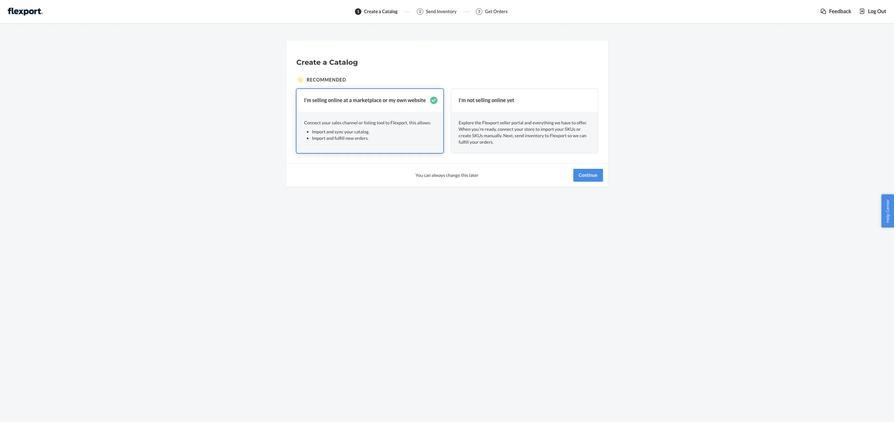 Task type: locate. For each thing, give the bounding box(es) containing it.
1 vertical spatial skus
[[472, 133, 483, 138]]

yet
[[507, 97, 514, 103]]

own
[[397, 97, 407, 103]]

a right 1
[[379, 9, 381, 14]]

fulfill
[[335, 135, 345, 141], [459, 139, 469, 145]]

not
[[467, 97, 475, 103]]

when
[[459, 126, 471, 132]]

online
[[328, 97, 342, 103], [492, 97, 506, 103]]

your down 'have'
[[555, 126, 564, 132]]

can
[[580, 133, 587, 138], [424, 173, 431, 178]]

0 vertical spatial we
[[555, 120, 561, 125]]

skus down you're at the top right of the page
[[472, 133, 483, 138]]

1 horizontal spatial a
[[349, 97, 352, 103]]

1 horizontal spatial or
[[383, 97, 388, 103]]

0 vertical spatial create
[[364, 9, 378, 14]]

skus
[[565, 126, 576, 132], [472, 133, 483, 138]]

orders. down manually.
[[480, 139, 494, 145]]

0 horizontal spatial create
[[296, 58, 321, 67]]

a
[[379, 9, 381, 14], [323, 58, 327, 67], [349, 97, 352, 103]]

0 vertical spatial can
[[580, 133, 587, 138]]

create a catalog right 1
[[364, 9, 398, 14]]

0 horizontal spatial create a catalog
[[296, 58, 358, 67]]

can right you at top
[[424, 173, 431, 178]]

0 horizontal spatial online
[[328, 97, 342, 103]]

continue button
[[573, 169, 603, 182]]

1 vertical spatial we
[[573, 133, 579, 138]]

0 horizontal spatial we
[[555, 120, 561, 125]]

this left allows:
[[409, 120, 416, 125]]

skus up so on the right
[[565, 126, 576, 132]]

online left yet
[[492, 97, 506, 103]]

check image
[[430, 97, 437, 104]]

we right so on the right
[[573, 133, 579, 138]]

0 horizontal spatial flexport
[[482, 120, 499, 125]]

0 horizontal spatial this
[[409, 120, 416, 125]]

online left at
[[328, 97, 342, 103]]

or down offer.
[[577, 126, 581, 132]]

website
[[408, 97, 426, 103]]

can down offer.
[[580, 133, 587, 138]]

2 vertical spatial a
[[349, 97, 352, 103]]

flexport left so on the right
[[550, 133, 567, 138]]

orders
[[493, 9, 508, 14]]

2 vertical spatial or
[[577, 126, 581, 132]]

fulfill down create
[[459, 139, 469, 145]]

catalog
[[382, 9, 398, 14], [329, 58, 358, 67]]

catalog left 2
[[382, 9, 398, 14]]

sync
[[335, 129, 343, 135]]

have
[[561, 120, 571, 125]]

manually.
[[484, 133, 502, 138]]

your up new
[[344, 129, 353, 135]]

2 vertical spatial and
[[326, 135, 334, 141]]

tool
[[377, 120, 385, 125]]

1 vertical spatial flexport
[[550, 133, 567, 138]]

inventory
[[525, 133, 544, 138]]

always
[[432, 173, 445, 178]]

center
[[885, 200, 891, 213]]

1 vertical spatial or
[[359, 120, 363, 125]]

fulfill down sync
[[335, 135, 345, 141]]

create a catalog
[[364, 9, 398, 14], [296, 58, 358, 67]]

0 vertical spatial skus
[[565, 126, 576, 132]]

0 vertical spatial flexport
[[482, 120, 499, 125]]

and down sales
[[326, 135, 334, 141]]

my
[[389, 97, 396, 103]]

0 horizontal spatial fulfill
[[335, 135, 345, 141]]

this left later
[[461, 173, 468, 178]]

0 vertical spatial and
[[524, 120, 532, 125]]

your
[[322, 120, 331, 125], [514, 126, 524, 132], [555, 126, 564, 132], [344, 129, 353, 135], [470, 139, 479, 145]]

to up the inventory
[[536, 126, 540, 132]]

2 horizontal spatial or
[[577, 126, 581, 132]]

a up recommended
[[323, 58, 327, 67]]

0 horizontal spatial orders.
[[355, 135, 369, 141]]

1 horizontal spatial flexport
[[550, 133, 567, 138]]

a right at
[[349, 97, 352, 103]]

1 horizontal spatial catalog
[[382, 9, 398, 14]]

or
[[383, 97, 388, 103], [359, 120, 363, 125], [577, 126, 581, 132]]

0 horizontal spatial or
[[359, 120, 363, 125]]

orders. inside import and sync your catalog. import and fulfill new orders.
[[355, 135, 369, 141]]

flexport
[[482, 120, 499, 125], [550, 133, 567, 138]]

0 vertical spatial import
[[312, 129, 326, 135]]

and up 'store'
[[524, 120, 532, 125]]

1 horizontal spatial orders.
[[480, 139, 494, 145]]

1 horizontal spatial online
[[492, 97, 506, 103]]

offer.
[[577, 120, 587, 125]]

log out
[[868, 8, 886, 14]]

we
[[555, 120, 561, 125], [573, 133, 579, 138]]

import
[[312, 129, 326, 135], [312, 135, 326, 141]]

so
[[568, 133, 572, 138]]

create up recommended
[[296, 58, 321, 67]]

selling right not
[[476, 97, 491, 103]]

2 online from the left
[[492, 97, 506, 103]]

0 vertical spatial create a catalog
[[364, 9, 398, 14]]

0 vertical spatial this
[[409, 120, 416, 125]]

1 vertical spatial a
[[323, 58, 327, 67]]

1 vertical spatial can
[[424, 173, 431, 178]]

connect
[[304, 120, 321, 125]]

you
[[416, 173, 423, 178]]

and
[[524, 120, 532, 125], [326, 129, 334, 135], [326, 135, 334, 141]]

selling right i'm
[[312, 97, 327, 103]]

1 import from the top
[[312, 129, 326, 135]]

this
[[409, 120, 416, 125], [461, 173, 468, 178]]

create
[[364, 9, 378, 14], [296, 58, 321, 67]]

you're
[[472, 126, 484, 132]]

0 horizontal spatial catalog
[[329, 58, 358, 67]]

store
[[524, 126, 535, 132]]

0 horizontal spatial selling
[[312, 97, 327, 103]]

1 horizontal spatial create a catalog
[[364, 9, 398, 14]]

1 horizontal spatial this
[[461, 173, 468, 178]]

catalog up recommended
[[329, 58, 358, 67]]

continue link
[[573, 169, 603, 182]]

1 horizontal spatial fulfill
[[459, 139, 469, 145]]

portal
[[512, 120, 524, 125]]

1 horizontal spatial skus
[[565, 126, 576, 132]]

next,
[[503, 133, 514, 138]]

import
[[541, 126, 554, 132]]

later
[[469, 173, 479, 178]]

orders.
[[355, 135, 369, 141], [480, 139, 494, 145]]

at
[[343, 97, 348, 103]]

1 horizontal spatial create
[[364, 9, 378, 14]]

orders. down catalog. on the top left of the page
[[355, 135, 369, 141]]

flexport up "ready," at the right top of page
[[482, 120, 499, 125]]

help center
[[885, 200, 891, 223]]

create right 1
[[364, 9, 378, 14]]

1 vertical spatial create a catalog
[[296, 58, 358, 67]]

0 horizontal spatial a
[[323, 58, 327, 67]]

or left listing
[[359, 120, 363, 125]]

or left my
[[383, 97, 388, 103]]

or inside explore the flexport seller portal and everything we have to offer. when you're ready, connect your store to import your skus or create skus manually. next, send inventory to flexport so we can fulfill your orders.
[[577, 126, 581, 132]]

we left 'have'
[[555, 120, 561, 125]]

create a catalog up recommended
[[296, 58, 358, 67]]

inventory
[[437, 9, 457, 14]]

0 vertical spatial or
[[383, 97, 388, 103]]

you can always change this later
[[416, 173, 479, 178]]

0 horizontal spatial skus
[[472, 133, 483, 138]]

send inventory
[[426, 9, 457, 14]]

and left sync
[[326, 129, 334, 135]]

marketplace
[[353, 97, 382, 103]]

selling
[[312, 97, 327, 103], [476, 97, 491, 103]]

1 horizontal spatial selling
[[476, 97, 491, 103]]

to right 'tool'
[[385, 120, 390, 125]]

connect
[[498, 126, 514, 132]]

1 horizontal spatial can
[[580, 133, 587, 138]]

0 horizontal spatial can
[[424, 173, 431, 178]]

create
[[459, 133, 471, 138]]

catalog.
[[354, 129, 370, 135]]

0 vertical spatial catalog
[[382, 9, 398, 14]]

orders. inside explore the flexport seller portal and everything we have to offer. when you're ready, connect your store to import your skus or create skus manually. next, send inventory to flexport so we can fulfill your orders.
[[480, 139, 494, 145]]

0 vertical spatial a
[[379, 9, 381, 14]]

to
[[385, 120, 390, 125], [572, 120, 576, 125], [536, 126, 540, 132], [545, 133, 549, 138]]

1 vertical spatial import
[[312, 135, 326, 141]]

fulfill inside import and sync your catalog. import and fulfill new orders.
[[335, 135, 345, 141]]



Task type: describe. For each thing, give the bounding box(es) containing it.
log out button
[[859, 8, 886, 15]]

send
[[515, 133, 524, 138]]

your down create
[[470, 139, 479, 145]]

1 vertical spatial create
[[296, 58, 321, 67]]

2 import from the top
[[312, 135, 326, 141]]

2 selling from the left
[[476, 97, 491, 103]]

channel
[[342, 120, 358, 125]]

log
[[868, 8, 876, 14]]

help
[[885, 214, 891, 223]]

your left sales
[[322, 120, 331, 125]]

i'm
[[459, 97, 466, 103]]

continue
[[579, 173, 597, 178]]

explore
[[459, 120, 474, 125]]

1 selling from the left
[[312, 97, 327, 103]]

send
[[426, 9, 436, 14]]

1 horizontal spatial we
[[573, 133, 579, 138]]

the
[[475, 120, 481, 125]]

2
[[419, 9, 421, 14]]

to down import
[[545, 133, 549, 138]]

flexport logo image
[[8, 8, 43, 15]]

get orders
[[485, 9, 508, 14]]

new
[[346, 135, 354, 141]]

fulfill inside explore the flexport seller portal and everything we have to offer. when you're ready, connect your store to import your skus or create skus manually. next, send inventory to flexport so we can fulfill your orders.
[[459, 139, 469, 145]]

allows:
[[417, 120, 431, 125]]

3
[[478, 9, 480, 14]]

1 online from the left
[[328, 97, 342, 103]]

seller
[[500, 120, 511, 125]]

flexport,
[[391, 120, 408, 125]]

your up send
[[514, 126, 524, 132]]

i'm selling online at a marketplace or my own website
[[304, 97, 426, 103]]

2 horizontal spatial a
[[379, 9, 381, 14]]

and inside explore the flexport seller portal and everything we have to offer. when you're ready, connect your store to import your skus or create skus manually. next, send inventory to flexport so we can fulfill your orders.
[[524, 120, 532, 125]]

1 vertical spatial and
[[326, 129, 334, 135]]

everything
[[533, 120, 554, 125]]

connect your sales channel or listing tool to flexport, this allows:
[[304, 120, 431, 125]]

1 vertical spatial catalog
[[329, 58, 358, 67]]

listing
[[364, 120, 376, 125]]

ready,
[[485, 126, 497, 132]]

import and sync your catalog. import and fulfill new orders.
[[312, 129, 370, 141]]

1 vertical spatial this
[[461, 173, 468, 178]]

your inside import and sync your catalog. import and fulfill new orders.
[[344, 129, 353, 135]]

change
[[446, 173, 460, 178]]

can inside explore the flexport seller portal and everything we have to offer. when you're ready, connect your store to import your skus or create skus manually. next, send inventory to flexport so we can fulfill your orders.
[[580, 133, 587, 138]]

to right 'have'
[[572, 120, 576, 125]]

feedback link
[[820, 8, 851, 15]]

1
[[357, 9, 359, 14]]

i'm not selling online yet
[[459, 97, 514, 103]]

sales
[[332, 120, 342, 125]]

feedback
[[829, 8, 851, 14]]

get
[[485, 9, 493, 14]]

recommended
[[307, 77, 346, 83]]

out
[[877, 8, 886, 14]]

help center button
[[882, 195, 894, 228]]

explore the flexport seller portal and everything we have to offer. when you're ready, connect your store to import your skus or create skus manually. next, send inventory to flexport so we can fulfill your orders.
[[459, 120, 587, 145]]

i'm
[[304, 97, 311, 103]]



Task type: vqa. For each thing, say whether or not it's contained in the screenshot.
the left the 'we'
yes



